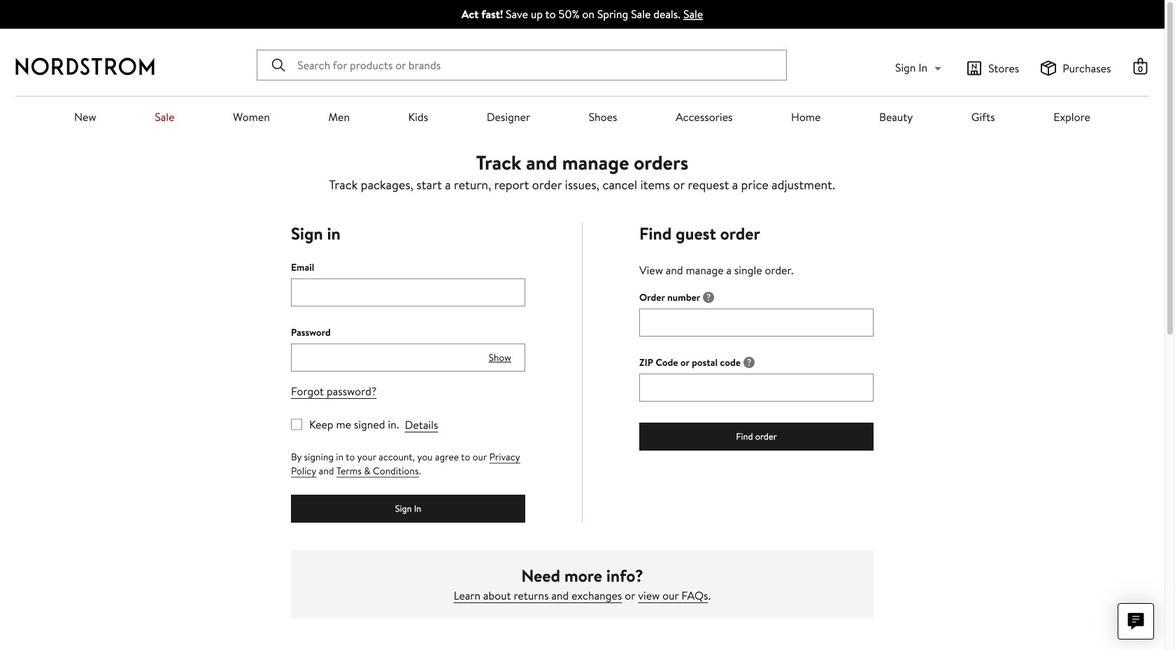 Task type: describe. For each thing, give the bounding box(es) containing it.
Search for products or brands search field
[[293, 50, 787, 80]]

large details image
[[704, 292, 715, 303]]

Search search field
[[257, 50, 788, 81]]

shopping bag image
[[1133, 58, 1150, 75]]



Task type: locate. For each thing, give the bounding box(es) containing it.
None text field
[[640, 374, 874, 402]]

nordstrom logo element
[[16, 58, 154, 75]]

large details image
[[744, 357, 755, 368]]

None text field
[[291, 279, 526, 307], [640, 309, 874, 337], [291, 279, 526, 307], [640, 309, 874, 337]]

live chat image
[[1128, 613, 1145, 630]]

None password field
[[291, 344, 526, 372]]



